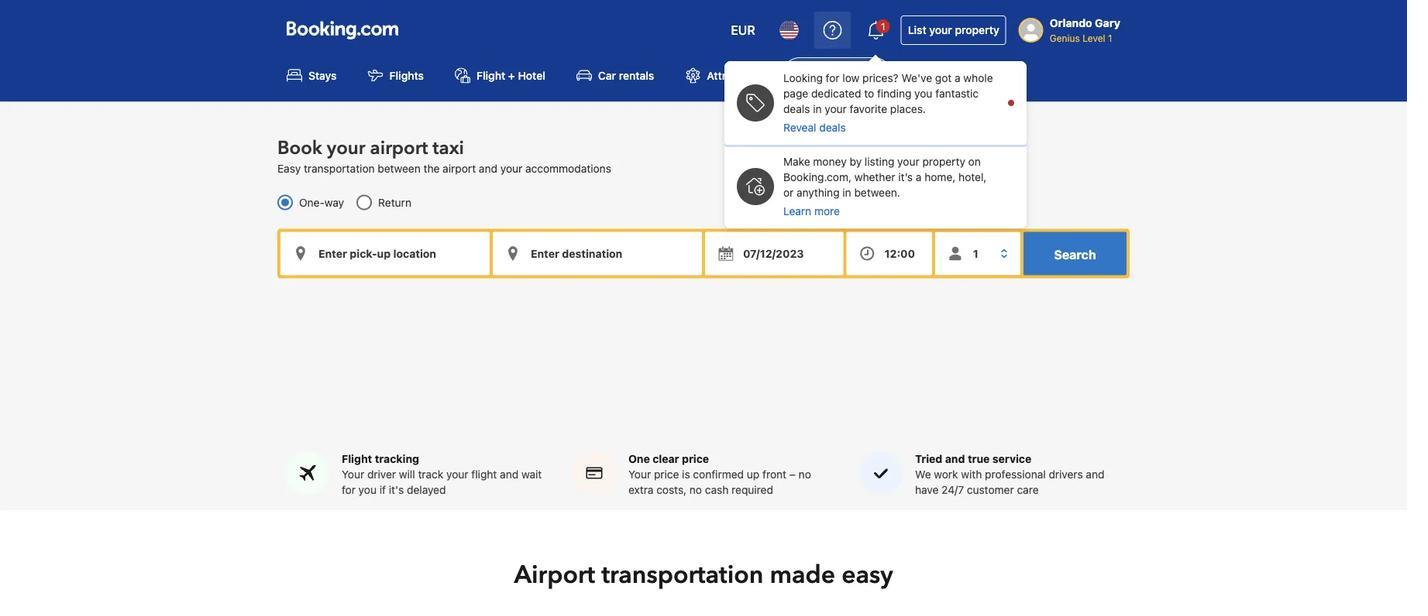 Task type: describe. For each thing, give the bounding box(es) containing it.
or
[[784, 186, 794, 199]]

drivers
[[1049, 469, 1084, 482]]

between.
[[855, 186, 901, 199]]

orlando gary genius level 1
[[1050, 17, 1121, 43]]

flights
[[390, 69, 424, 82]]

1 inside "orlando gary genius level 1"
[[1109, 33, 1113, 43]]

list your property link
[[901, 16, 1007, 45]]

delayed
[[407, 484, 446, 497]]

your inside make money by listing your property on booking.com, whether it's a home, hotel, or anything in between. learn more
[[898, 155, 920, 168]]

24/7
[[942, 484, 964, 497]]

low
[[843, 72, 860, 85]]

0 vertical spatial airport
[[370, 136, 428, 161]]

we
[[916, 469, 932, 482]]

list
[[908, 24, 927, 36]]

list your property
[[908, 24, 1000, 36]]

looking for low prices? we've got a whole page dedicated to finding you fantastic deals in your favorite places. reveal deals
[[784, 72, 994, 134]]

flight tracking your driver will track your flight and wait for you if it's delayed
[[342, 453, 542, 497]]

tried
[[916, 453, 943, 466]]

customer
[[967, 484, 1015, 497]]

airport taxis link
[[783, 57, 892, 92]]

flights link
[[356, 57, 437, 92]]

track
[[418, 469, 444, 482]]

one-way
[[299, 196, 344, 209]]

your left the accommodations
[[501, 162, 523, 175]]

hotel
[[518, 69, 546, 82]]

wait
[[522, 469, 542, 482]]

1 horizontal spatial no
[[799, 469, 812, 482]]

true
[[968, 453, 990, 466]]

flight + hotel
[[477, 69, 546, 82]]

a inside 'looking for low prices? we've got a whole page dedicated to finding you fantastic deals in your favorite places. reveal deals'
[[955, 72, 961, 85]]

1 horizontal spatial deals
[[820, 121, 846, 134]]

cash
[[705, 484, 729, 497]]

way
[[325, 196, 344, 209]]

clear
[[653, 453, 680, 466]]

by
[[850, 155, 862, 168]]

looking
[[784, 72, 823, 85]]

you inside flight tracking your driver will track your flight and wait for you if it's delayed
[[359, 484, 377, 497]]

required
[[732, 484, 774, 497]]

your inside flight tracking your driver will track your flight and wait for you if it's delayed
[[342, 469, 365, 482]]

you inside 'looking for low prices? we've got a whole page dedicated to finding you fantastic deals in your favorite places. reveal deals'
[[915, 87, 933, 100]]

Enter destination text field
[[493, 232, 702, 275]]

more
[[815, 205, 840, 218]]

one
[[629, 453, 650, 466]]

your right 'book'
[[327, 136, 366, 161]]

in for your
[[813, 103, 822, 116]]

–
[[790, 469, 796, 482]]

1 button
[[858, 12, 895, 49]]

is
[[682, 469, 690, 482]]

flight for flight tracking your driver will track your flight and wait for you if it's delayed
[[342, 453, 372, 466]]

work
[[934, 469, 959, 482]]

flight
[[472, 469, 497, 482]]

Enter pick-up location text field
[[281, 232, 490, 275]]

taxis
[[856, 69, 880, 82]]

one clear price your price is confirmed up front – no extra costs, no cash required
[[629, 453, 812, 497]]

your inside flight tracking your driver will track your flight and wait for you if it's delayed
[[447, 469, 469, 482]]

airport taxis
[[817, 69, 880, 82]]

easy
[[842, 559, 894, 593]]

whole
[[964, 72, 994, 85]]

will
[[399, 469, 415, 482]]

prices?
[[863, 72, 899, 85]]

professional
[[985, 469, 1046, 482]]

dedicated
[[812, 87, 862, 100]]

eur button
[[722, 12, 765, 49]]

property inside make money by listing your property on booking.com, whether it's a home, hotel, or anything in between. learn more
[[923, 155, 966, 168]]

07/12/2023 button
[[705, 232, 844, 275]]

return
[[378, 196, 412, 209]]

search
[[1055, 247, 1097, 262]]

booking.com online hotel reservations image
[[287, 21, 398, 40]]

home,
[[925, 171, 956, 184]]

stays
[[309, 69, 337, 82]]

between
[[378, 162, 421, 175]]

listing
[[865, 155, 895, 168]]

the
[[424, 162, 440, 175]]

1 horizontal spatial transportation
[[602, 559, 764, 593]]

booking.com,
[[784, 171, 852, 184]]

care
[[1018, 484, 1039, 497]]

genius
[[1050, 33, 1081, 43]]

gary
[[1096, 17, 1121, 29]]

car rentals link
[[564, 57, 667, 92]]

12:00 button
[[847, 232, 933, 275]]

make money by listing your property on booking.com, whether it's a home, hotel, or anything in between. learn more
[[784, 155, 987, 218]]

12:00
[[885, 247, 916, 260]]

it's
[[389, 484, 404, 497]]

to
[[865, 87, 875, 100]]

1 vertical spatial price
[[654, 469, 679, 482]]

accommodations
[[526, 162, 612, 175]]

hotel,
[[959, 171, 987, 184]]

driver
[[367, 469, 396, 482]]

flight for flight + hotel
[[477, 69, 506, 82]]

easy
[[278, 162, 301, 175]]

flight + hotel link
[[443, 57, 558, 92]]



Task type: vqa. For each thing, say whether or not it's contained in the screenshot.
Booking.com,
yes



Task type: locate. For each thing, give the bounding box(es) containing it.
1 vertical spatial airport
[[443, 162, 476, 175]]

confirmed
[[693, 469, 744, 482]]

1 horizontal spatial price
[[682, 453, 709, 466]]

deals
[[784, 103, 810, 116], [820, 121, 846, 134]]

property up home,
[[923, 155, 966, 168]]

flight left +
[[477, 69, 506, 82]]

0 horizontal spatial a
[[916, 171, 922, 184]]

deals down page
[[784, 103, 810, 116]]

a right it's
[[916, 171, 922, 184]]

property
[[955, 24, 1000, 36], [923, 155, 966, 168]]

for up dedicated
[[826, 72, 840, 85]]

book
[[278, 136, 322, 161]]

favorite
[[850, 103, 888, 116]]

airport down taxi
[[443, 162, 476, 175]]

deals right reveal
[[820, 121, 846, 134]]

and right drivers at the bottom of the page
[[1086, 469, 1105, 482]]

price down clear
[[654, 469, 679, 482]]

1 horizontal spatial for
[[826, 72, 840, 85]]

we've
[[902, 72, 933, 85]]

0 horizontal spatial deals
[[784, 103, 810, 116]]

car rentals
[[598, 69, 655, 82]]

with
[[962, 469, 983, 482]]

0 horizontal spatial airport
[[514, 559, 596, 593]]

price
[[682, 453, 709, 466], [654, 469, 679, 482]]

1 vertical spatial you
[[359, 484, 377, 497]]

page
[[784, 87, 809, 100]]

1
[[881, 21, 886, 32], [1109, 33, 1113, 43]]

your left driver
[[342, 469, 365, 482]]

your up it's
[[898, 155, 920, 168]]

airport for airport transportation made easy
[[514, 559, 596, 593]]

flight inside flight tracking your driver will track your flight and wait for you if it's delayed
[[342, 453, 372, 466]]

if
[[380, 484, 386, 497]]

for inside flight tracking your driver will track your flight and wait for you if it's delayed
[[342, 484, 356, 497]]

0 vertical spatial transportation
[[304, 162, 375, 175]]

1 vertical spatial flight
[[342, 453, 372, 466]]

property up whole
[[955, 24, 1000, 36]]

service
[[993, 453, 1032, 466]]

whether
[[855, 171, 896, 184]]

orlando
[[1050, 17, 1093, 29]]

flight up driver
[[342, 453, 372, 466]]

airport
[[370, 136, 428, 161], [443, 162, 476, 175]]

0 vertical spatial in
[[813, 103, 822, 116]]

1 vertical spatial in
[[843, 186, 852, 199]]

in inside make money by listing your property on booking.com, whether it's a home, hotel, or anything in between. learn more
[[843, 186, 852, 199]]

money
[[814, 155, 847, 168]]

+
[[508, 69, 515, 82]]

attractions
[[707, 69, 764, 82]]

0 vertical spatial property
[[955, 24, 1000, 36]]

tried and true service we work with professional drivers and have 24/7 customer care
[[916, 453, 1105, 497]]

0 horizontal spatial transportation
[[304, 162, 375, 175]]

0 horizontal spatial your
[[342, 469, 365, 482]]

0 horizontal spatial flight
[[342, 453, 372, 466]]

your
[[342, 469, 365, 482], [629, 469, 651, 482]]

your inside 'looking for low prices? we've got a whole page dedicated to finding you fantastic deals in your favorite places. reveal deals'
[[825, 103, 847, 116]]

tracking
[[375, 453, 419, 466]]

0 vertical spatial price
[[682, 453, 709, 466]]

taxi
[[433, 136, 464, 161]]

got
[[936, 72, 952, 85]]

search button
[[1024, 232, 1127, 275]]

costs,
[[657, 484, 687, 497]]

0 vertical spatial 1
[[881, 21, 886, 32]]

your down dedicated
[[825, 103, 847, 116]]

make
[[784, 155, 811, 168]]

no
[[799, 469, 812, 482], [690, 484, 702, 497]]

level
[[1083, 33, 1106, 43]]

1 horizontal spatial your
[[629, 469, 651, 482]]

and inside flight tracking your driver will track your flight and wait for you if it's delayed
[[500, 469, 519, 482]]

your right track
[[447, 469, 469, 482]]

book your airport taxi easy transportation between the airport and your accommodations
[[278, 136, 612, 175]]

0 horizontal spatial no
[[690, 484, 702, 497]]

1 horizontal spatial flight
[[477, 69, 506, 82]]

extra
[[629, 484, 654, 497]]

1 horizontal spatial airport
[[443, 162, 476, 175]]

for left if
[[342, 484, 356, 497]]

a right got
[[955, 72, 961, 85]]

in down dedicated
[[813, 103, 822, 116]]

in inside 'looking for low prices? we've got a whole page dedicated to finding you fantastic deals in your favorite places. reveal deals'
[[813, 103, 822, 116]]

0 horizontal spatial price
[[654, 469, 679, 482]]

0 vertical spatial airport
[[817, 69, 853, 82]]

and
[[479, 162, 498, 175], [946, 453, 966, 466], [500, 469, 519, 482], [1086, 469, 1105, 482]]

airport
[[817, 69, 853, 82], [514, 559, 596, 593]]

car
[[598, 69, 616, 82]]

1 vertical spatial transportation
[[602, 559, 764, 593]]

1 vertical spatial for
[[342, 484, 356, 497]]

a
[[955, 72, 961, 85], [916, 171, 922, 184]]

transportation inside book your airport taxi easy transportation between the airport and your accommodations
[[304, 162, 375, 175]]

1 vertical spatial 1
[[1109, 33, 1113, 43]]

0 horizontal spatial you
[[359, 484, 377, 497]]

in for between.
[[843, 186, 852, 199]]

flight inside flight + hotel link
[[477, 69, 506, 82]]

fantastic
[[936, 87, 979, 100]]

airport inside airport taxis 'link'
[[817, 69, 853, 82]]

0 horizontal spatial for
[[342, 484, 356, 497]]

0 vertical spatial no
[[799, 469, 812, 482]]

it's
[[899, 171, 913, 184]]

no down is on the left
[[690, 484, 702, 497]]

rentals
[[619, 69, 655, 82]]

0 vertical spatial for
[[826, 72, 840, 85]]

1 inside button
[[881, 21, 886, 32]]

up
[[747, 469, 760, 482]]

1 horizontal spatial a
[[955, 72, 961, 85]]

transportation
[[304, 162, 375, 175], [602, 559, 764, 593]]

your down one at the bottom of the page
[[629, 469, 651, 482]]

0 horizontal spatial 1
[[881, 21, 886, 32]]

1 horizontal spatial in
[[843, 186, 852, 199]]

you down we've
[[915, 87, 933, 100]]

1 down gary
[[1109, 33, 1113, 43]]

stays link
[[274, 57, 349, 92]]

on
[[969, 155, 981, 168]]

1 left the list
[[881, 21, 886, 32]]

0 horizontal spatial in
[[813, 103, 822, 116]]

eur
[[731, 23, 756, 38]]

in
[[813, 103, 822, 116], [843, 186, 852, 199]]

0 vertical spatial deals
[[784, 103, 810, 116]]

1 vertical spatial airport
[[514, 559, 596, 593]]

1 horizontal spatial you
[[915, 87, 933, 100]]

flight
[[477, 69, 506, 82], [342, 453, 372, 466]]

made
[[770, 559, 836, 593]]

airport up between
[[370, 136, 428, 161]]

for inside 'looking for low prices? we've got a whole page dedicated to finding you fantastic deals in your favorite places. reveal deals'
[[826, 72, 840, 85]]

property inside "list your property" link
[[955, 24, 1000, 36]]

0 horizontal spatial airport
[[370, 136, 428, 161]]

airport for airport taxis
[[817, 69, 853, 82]]

and up 'work'
[[946, 453, 966, 466]]

no right –
[[799, 469, 812, 482]]

2 your from the left
[[629, 469, 651, 482]]

1 vertical spatial deals
[[820, 121, 846, 134]]

a inside make money by listing your property on booking.com, whether it's a home, hotel, or anything in between. learn more
[[916, 171, 922, 184]]

front
[[763, 469, 787, 482]]

in right the anything
[[843, 186, 852, 199]]

1 horizontal spatial airport
[[817, 69, 853, 82]]

attractions link
[[673, 57, 776, 92]]

your right the list
[[930, 24, 953, 36]]

price up is on the left
[[682, 453, 709, 466]]

1 vertical spatial no
[[690, 484, 702, 497]]

and right the
[[479, 162, 498, 175]]

reveal
[[784, 121, 817, 134]]

and left wait
[[500, 469, 519, 482]]

1 vertical spatial property
[[923, 155, 966, 168]]

1 your from the left
[[342, 469, 365, 482]]

0 vertical spatial you
[[915, 87, 933, 100]]

learn
[[784, 205, 812, 218]]

0 vertical spatial a
[[955, 72, 961, 85]]

0 vertical spatial flight
[[477, 69, 506, 82]]

you
[[915, 87, 933, 100], [359, 484, 377, 497]]

your inside one clear price your price is confirmed up front – no extra costs, no cash required
[[629, 469, 651, 482]]

07/12/2023
[[743, 247, 804, 260]]

1 horizontal spatial 1
[[1109, 33, 1113, 43]]

places.
[[891, 103, 926, 116]]

1 vertical spatial a
[[916, 171, 922, 184]]

anything
[[797, 186, 840, 199]]

one-
[[299, 196, 325, 209]]

you left if
[[359, 484, 377, 497]]

have
[[916, 484, 939, 497]]

and inside book your airport taxi easy transportation between the airport and your accommodations
[[479, 162, 498, 175]]



